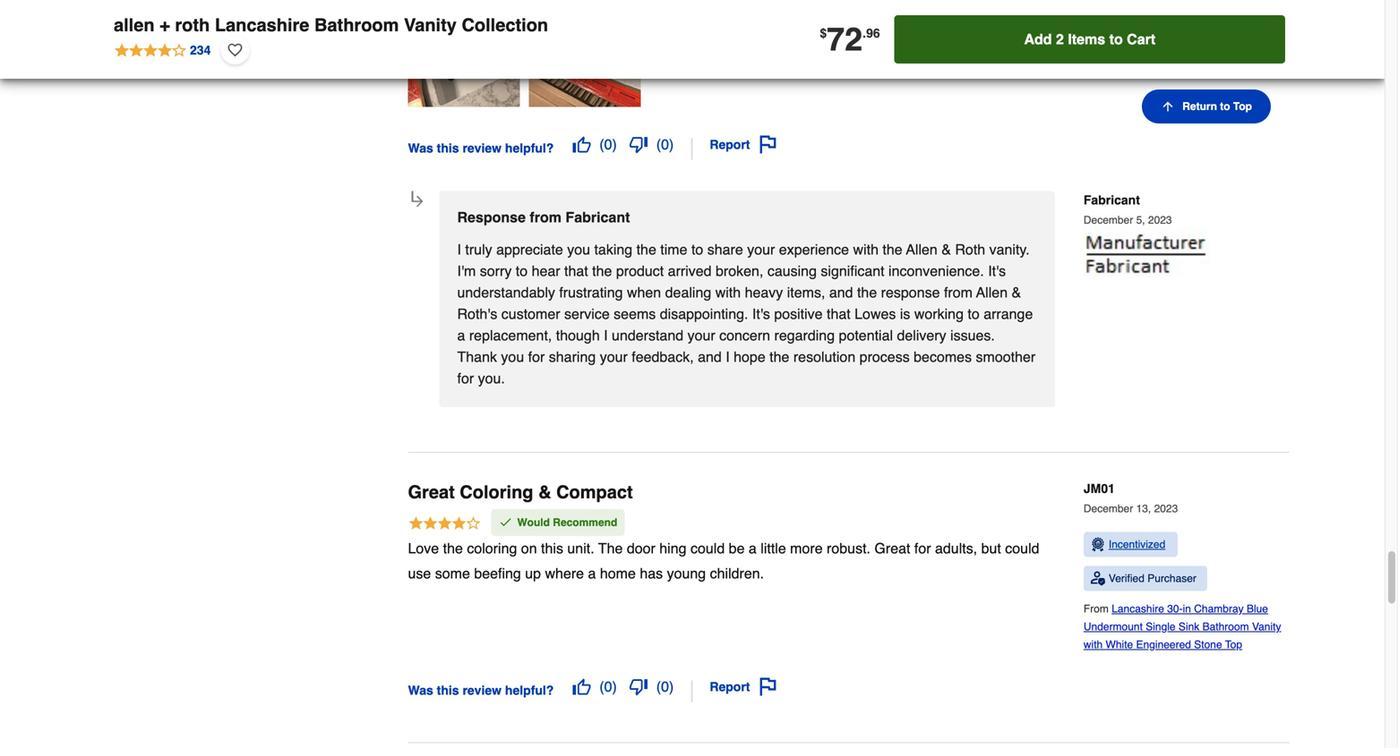 Task type: vqa. For each thing, say whether or not it's contained in the screenshot.
Bathroom inside Lancashire 30-In Chambray Blue Undermount Single Sink Bathroom Vanity With White Engineered Stone Top
yes



Task type: describe. For each thing, give the bounding box(es) containing it.
arrived
[[668, 263, 712, 279]]

review for thumb up image
[[463, 684, 502, 698]]

taking
[[594, 241, 633, 258]]

( 0 ) for thumb up image
[[599, 679, 617, 695]]

( 0 ) for thumb down icon
[[656, 679, 674, 695]]

0 horizontal spatial allen
[[906, 241, 938, 258]]

the up frustrating
[[592, 263, 612, 279]]

( for thumb up image
[[599, 679, 604, 695]]

understand
[[612, 327, 684, 344]]

great inside love the coloring on this unit. the door hing could be a little more robust.  great for adults, but could use some beefing up where a home has young children.
[[875, 541, 910, 557]]

customer
[[501, 306, 560, 322]]

lancashire 30-in chambray blue undermount single sink bathroom vanity with white engineered stone top link
[[1084, 603, 1281, 652]]

the right hope
[[770, 349, 789, 365]]

lancashire inside lancashire 30-in chambray blue undermount single sink bathroom vanity with white engineered stone top
[[1112, 603, 1164, 616]]

0 horizontal spatial vanity
[[404, 15, 457, 35]]

dealing
[[665, 284, 711, 301]]

i'm
[[457, 263, 476, 279]]

heavy
[[745, 284, 783, 301]]

items
[[1068, 31, 1105, 47]]

2023 for jm01
[[1154, 503, 1178, 515]]

1 vertical spatial and
[[698, 349, 722, 365]]

1 horizontal spatial that
[[827, 306, 851, 322]]

add
[[1024, 31, 1052, 47]]

top inside lancashire 30-in chambray blue undermount single sink bathroom vanity with white engineered stone top
[[1225, 639, 1242, 652]]

working
[[914, 306, 964, 322]]

ovedecors pl image
[[1084, 227, 1218, 290]]

seems
[[614, 306, 656, 322]]

2 horizontal spatial your
[[747, 241, 775, 258]]

truly
[[465, 241, 492, 258]]

hope
[[734, 349, 766, 365]]

thumb down image
[[629, 136, 647, 154]]

a inside i truly appreciate you taking the time to share your experience with the allen & roth vanity. i'm sorry to hear that the product arrived broken, causing significant inconvenience. it's understandably frustrating when dealing with heavy items, and the response from allen & roth's customer service seems disappointing. it's positive that lowes is working to arrange a replacement, though i understand your concern regarding potential delivery issues. thank you for sharing your feedback, and i hope the resolution process becomes smoother for you.
[[457, 327, 465, 344]]

2023 for fabricant
[[1148, 214, 1172, 227]]

the up lowes
[[857, 284, 877, 301]]

i truly appreciate you taking the time to share your experience with the allen & roth vanity. i'm sorry to hear that the product arrived broken, causing significant inconvenience. it's understandably frustrating when dealing with heavy items, and the response from allen & roth's customer service seems disappointing. it's positive that lowes is working to arrange a replacement, though i understand your concern regarding potential delivery issues. thank you for sharing your feedback, and i hope the resolution process becomes smoother for you.
[[457, 241, 1036, 387]]

stone
[[1194, 639, 1222, 652]]

fabricant december 5, 2023
[[1084, 193, 1172, 227]]

little
[[761, 541, 786, 557]]

add 2 items to cart
[[1024, 31, 1156, 47]]

door
[[627, 541, 655, 557]]

0 vertical spatial and
[[829, 284, 853, 301]]

0 horizontal spatial for
[[457, 370, 474, 387]]

positive
[[774, 306, 823, 322]]

significant
[[821, 263, 885, 279]]

heart outline image
[[228, 40, 242, 60]]

december for jm01
[[1084, 503, 1133, 515]]

roth
[[955, 241, 985, 258]]

to up issues.
[[968, 306, 980, 322]]

helpful? for thumb up image
[[505, 684, 554, 698]]

30-
[[1167, 603, 1183, 616]]

undermount
[[1084, 621, 1143, 634]]

report for thumb down icon
[[710, 680, 750, 695]]

broken,
[[716, 263, 763, 279]]

would recommend
[[517, 517, 617, 529]]

https://photos us.bazaarvoice.com/photo/2/cghvdg86bg93zxm/ebfb63cc aeae 5098 acea e7f1ed9f53f3 image
[[408, 0, 520, 107]]

up
[[525, 566, 541, 582]]

jm01 december 13, 2023
[[1084, 482, 1178, 515]]

4.1 stars image
[[114, 40, 212, 60]]

report button for thumb down icon
[[703, 672, 783, 703]]

0 vertical spatial bathroom
[[314, 15, 399, 35]]

lancashire 30-in chambray blue undermount single sink bathroom vanity with white engineered stone top
[[1084, 603, 1281, 652]]

) for thumb down icon
[[669, 679, 674, 695]]

0 vertical spatial from
[[530, 209, 562, 226]]

resolution
[[793, 349, 856, 365]]

on
[[521, 541, 537, 557]]

purchaser
[[1148, 573, 1197, 585]]

roth's
[[457, 306, 497, 322]]

1 horizontal spatial for
[[528, 349, 545, 365]]

understandably
[[457, 284, 555, 301]]

use
[[408, 566, 431, 582]]

thumb up image
[[573, 136, 590, 154]]

thumb down image
[[629, 678, 647, 696]]

experience
[[779, 241, 849, 258]]

delivery
[[897, 327, 946, 344]]

incentivised review icon image
[[1091, 538, 1105, 552]]

disappointing.
[[660, 306, 748, 322]]

was this review helpful? for thumb up icon
[[408, 141, 554, 155]]

1 horizontal spatial it's
[[988, 263, 1006, 279]]

cart
[[1127, 31, 1156, 47]]

to inside add 2 items to cart button
[[1109, 31, 1123, 47]]

love
[[408, 541, 439, 557]]

with inside lancashire 30-in chambray blue undermount single sink bathroom vanity with white engineered stone top
[[1084, 639, 1103, 652]]

though
[[556, 327, 600, 344]]

this for thumb up icon
[[437, 141, 459, 155]]

0 horizontal spatial it's
[[752, 306, 770, 322]]

verified purchaser
[[1109, 573, 1197, 585]]

white
[[1106, 639, 1133, 652]]

1 vertical spatial your
[[687, 327, 715, 344]]

response from fabricant
[[457, 209, 630, 226]]

potential
[[839, 327, 893, 344]]

1 horizontal spatial you
[[567, 241, 590, 258]]

return to top button
[[1142, 90, 1271, 124]]

.
[[863, 26, 866, 40]]

verified
[[1109, 573, 1145, 585]]

2 horizontal spatial a
[[749, 541, 757, 557]]

96
[[866, 26, 880, 40]]

( for thumb down icon
[[656, 679, 661, 695]]

roth
[[175, 15, 210, 35]]

causing
[[767, 263, 817, 279]]

items,
[[787, 284, 825, 301]]

hing
[[659, 541, 687, 557]]

single
[[1146, 621, 1176, 634]]

2 vertical spatial i
[[726, 349, 730, 365]]

vanity inside lancashire 30-in chambray blue undermount single sink bathroom vanity with white engineered stone top
[[1252, 621, 1281, 634]]

1 could from the left
[[691, 541, 725, 557]]

replacement,
[[469, 327, 552, 344]]

some
[[435, 566, 470, 582]]

feedback,
[[632, 349, 694, 365]]

+
[[160, 15, 170, 35]]

in
[[1183, 603, 1191, 616]]

service
[[564, 306, 610, 322]]

recommend
[[553, 517, 617, 529]]

0 vertical spatial that
[[564, 263, 588, 279]]

issues.
[[950, 327, 995, 344]]

( 0 ) for thumb up icon
[[599, 136, 617, 153]]

regarding
[[774, 327, 835, 344]]

0 vertical spatial lancashire
[[215, 15, 309, 35]]

0 horizontal spatial great
[[408, 482, 455, 503]]

coloring
[[460, 482, 533, 503]]

thank
[[457, 349, 497, 365]]

blue
[[1247, 603, 1268, 616]]

adults,
[[935, 541, 977, 557]]

inconvenience.
[[889, 263, 984, 279]]

2 horizontal spatial &
[[1012, 284, 1021, 301]]

but
[[981, 541, 1001, 557]]

( 0 ) for thumb down image at top left
[[656, 136, 674, 153]]

was for thumb up image
[[408, 684, 433, 698]]

) for thumb up icon
[[612, 136, 617, 153]]

the up significant
[[883, 241, 903, 258]]



Task type: locate. For each thing, give the bounding box(es) containing it.
you
[[567, 241, 590, 258], [501, 349, 524, 365]]

1 vertical spatial top
[[1225, 639, 1242, 652]]

0 vertical spatial for
[[528, 349, 545, 365]]

1 horizontal spatial bathroom
[[1203, 621, 1249, 634]]

1 horizontal spatial vanity
[[1252, 621, 1281, 634]]

with
[[853, 241, 879, 258], [715, 284, 741, 301], [1084, 639, 1103, 652]]

verified purchaser icon image
[[1091, 572, 1105, 586]]

this for thumb up image
[[437, 684, 459, 698]]

1 vertical spatial with
[[715, 284, 741, 301]]

coloring
[[467, 541, 517, 557]]

sorry
[[480, 263, 512, 279]]

0 horizontal spatial and
[[698, 349, 722, 365]]

top right return
[[1233, 100, 1252, 113]]

1 vertical spatial from
[[944, 284, 973, 301]]

0 for thumb down icon
[[661, 679, 669, 695]]

children.
[[710, 566, 764, 582]]

for down replacement,
[[528, 349, 545, 365]]

to left cart at right top
[[1109, 31, 1123, 47]]

0 right thumb down icon
[[661, 679, 669, 695]]

i left hope
[[726, 349, 730, 365]]

1 vertical spatial you
[[501, 349, 524, 365]]

( 0 ) right thumb down image at top left
[[656, 136, 674, 153]]

from
[[1084, 603, 1112, 616]]

helpful? left thumb up image
[[505, 684, 554, 698]]

2 report from the top
[[710, 680, 750, 695]]

2 was this review helpful? from the top
[[408, 684, 554, 698]]

0 vertical spatial december
[[1084, 214, 1133, 227]]

1 vertical spatial report button
[[703, 672, 783, 703]]

fabricant inside the fabricant december 5, 2023
[[1084, 193, 1140, 207]]

top inside return to top "button"
[[1233, 100, 1252, 113]]

1 vertical spatial vanity
[[1252, 621, 1281, 634]]

2 december from the top
[[1084, 503, 1133, 515]]

and down significant
[[829, 284, 853, 301]]

0 vertical spatial i
[[457, 241, 461, 258]]

0 horizontal spatial a
[[457, 327, 465, 344]]

from up working
[[944, 284, 973, 301]]

1 vertical spatial lancashire
[[1112, 603, 1164, 616]]

2023 right 5,
[[1148, 214, 1172, 227]]

1 horizontal spatial from
[[944, 284, 973, 301]]

allen up inconvenience.
[[906, 241, 938, 258]]

bathroom inside lancashire 30-in chambray blue undermount single sink bathroom vanity with white engineered stone top
[[1203, 621, 1249, 634]]

) for thumb down image at top left
[[669, 136, 674, 153]]

fabricant
[[1084, 193, 1140, 207], [566, 209, 630, 226]]

this inside love the coloring on this unit. the door hing could be a little more robust.  great for adults, but could use some beefing up where a home has young children.
[[541, 541, 563, 557]]

concern
[[719, 327, 770, 344]]

you left taking
[[567, 241, 590, 258]]

great
[[408, 482, 455, 503], [875, 541, 910, 557]]

great up 4 stars 'image'
[[408, 482, 455, 503]]

1 report from the top
[[710, 137, 750, 152]]

0 for thumb up icon
[[604, 136, 612, 153]]

top
[[1233, 100, 1252, 113], [1225, 639, 1242, 652]]

1 review from the top
[[463, 141, 502, 155]]

return to top
[[1183, 100, 1252, 113]]

234 button
[[114, 36, 212, 64]]

0 vertical spatial was this review helpful?
[[408, 141, 554, 155]]

could right but
[[1005, 541, 1039, 557]]

and
[[829, 284, 853, 301], [698, 349, 722, 365]]

( 0 ) right thumb down icon
[[656, 679, 674, 695]]

collection
[[462, 15, 548, 35]]

1 horizontal spatial &
[[942, 241, 951, 258]]

2023 inside the fabricant december 5, 2023
[[1148, 214, 1172, 227]]

1 horizontal spatial with
[[853, 241, 879, 258]]

0 vertical spatial report
[[710, 137, 750, 152]]

& up inconvenience.
[[942, 241, 951, 258]]

december for fabricant
[[1084, 214, 1133, 227]]

0 vertical spatial vanity
[[404, 15, 457, 35]]

0 horizontal spatial from
[[530, 209, 562, 226]]

0 vertical spatial your
[[747, 241, 775, 258]]

0 vertical spatial allen
[[906, 241, 938, 258]]

2 vertical spatial your
[[600, 349, 628, 365]]

1 horizontal spatial a
[[588, 566, 596, 582]]

) left thumb down image at top left
[[612, 136, 617, 153]]

and left hope
[[698, 349, 722, 365]]

2 horizontal spatial for
[[914, 541, 931, 557]]

jm01
[[1084, 482, 1115, 496]]

2 vertical spatial for
[[914, 541, 931, 557]]

flag image
[[759, 136, 777, 154], [759, 678, 777, 696]]

1 flag image from the top
[[759, 136, 777, 154]]

2 horizontal spatial with
[[1084, 639, 1103, 652]]

https://photos us.bazaarvoice.com/photo/2/cghvdg86bg93zxm/228068b2 55b9 5b30 a2a3 26d6b1605263 image
[[529, 0, 641, 107]]

sharing
[[549, 349, 596, 365]]

234
[[190, 43, 211, 57]]

your
[[747, 241, 775, 258], [687, 327, 715, 344], [600, 349, 628, 365]]

a left home
[[588, 566, 596, 582]]

allen + roth lancashire bathroom vanity collection
[[114, 15, 548, 35]]

flag image for thumb down icon report 'button'
[[759, 678, 777, 696]]

december down jm01
[[1084, 503, 1133, 515]]

the inside love the coloring on this unit. the door hing could be a little more robust.  great for adults, but could use some beefing up where a home has young children.
[[443, 541, 463, 557]]

vanity down blue
[[1252, 621, 1281, 634]]

home
[[600, 566, 636, 582]]

helpful? left thumb up icon
[[505, 141, 554, 155]]

0 horizontal spatial with
[[715, 284, 741, 301]]

2 horizontal spatial i
[[726, 349, 730, 365]]

1 horizontal spatial and
[[829, 284, 853, 301]]

0 vertical spatial flag image
[[759, 136, 777, 154]]

) for thumb up image
[[612, 679, 617, 695]]

fabricant up taking
[[566, 209, 630, 226]]

72
[[827, 21, 863, 58]]

allen up arrange
[[976, 284, 1008, 301]]

your down understand
[[600, 349, 628, 365]]

more
[[790, 541, 823, 557]]

i left truly
[[457, 241, 461, 258]]

smoother
[[976, 349, 1036, 365]]

2 was from the top
[[408, 684, 433, 698]]

$
[[820, 26, 827, 40]]

1 helpful? from the top
[[505, 141, 554, 155]]

top right "stone"
[[1225, 639, 1242, 652]]

1 was this review helpful? from the top
[[408, 141, 554, 155]]

1 vertical spatial this
[[541, 541, 563, 557]]

the
[[598, 541, 623, 557]]

1 vertical spatial a
[[749, 541, 757, 557]]

you down replacement,
[[501, 349, 524, 365]]

young
[[667, 566, 706, 582]]

return
[[1183, 100, 1217, 113]]

2 report button from the top
[[703, 672, 783, 703]]

was this review helpful? for thumb up image
[[408, 684, 554, 698]]

2023 right the 13,
[[1154, 503, 1178, 515]]

is
[[900, 306, 910, 322]]

was for thumb up icon
[[408, 141, 433, 155]]

0 vertical spatial 2023
[[1148, 214, 1172, 227]]

1 horizontal spatial allen
[[976, 284, 1008, 301]]

1 horizontal spatial your
[[687, 327, 715, 344]]

1 vertical spatial flag image
[[759, 678, 777, 696]]

it's
[[988, 263, 1006, 279], [752, 306, 770, 322]]

robust.
[[827, 541, 871, 557]]

0 horizontal spatial fabricant
[[566, 209, 630, 226]]

for
[[528, 349, 545, 365], [457, 370, 474, 387], [914, 541, 931, 557]]

0 right thumb down image at top left
[[661, 136, 669, 153]]

0 vertical spatial report button
[[703, 129, 783, 160]]

the up product
[[636, 241, 656, 258]]

beefing
[[474, 566, 521, 582]]

vanity left the collection
[[404, 15, 457, 35]]

for down thank
[[457, 370, 474, 387]]

0 horizontal spatial could
[[691, 541, 725, 557]]

a right be
[[749, 541, 757, 557]]

0 horizontal spatial i
[[457, 241, 461, 258]]

1 vertical spatial bathroom
[[1203, 621, 1249, 634]]

process
[[860, 349, 910, 365]]

0 right thumb up image
[[604, 679, 612, 695]]

lowes
[[855, 306, 896, 322]]

allen
[[114, 15, 155, 35]]

vanity
[[404, 15, 457, 35], [1252, 621, 1281, 634]]

december left 5,
[[1084, 214, 1133, 227]]

0 for thumb down image at top left
[[661, 136, 669, 153]]

would
[[517, 517, 550, 529]]

i
[[457, 241, 461, 258], [604, 327, 608, 344], [726, 349, 730, 365]]

with up significant
[[853, 241, 879, 258]]

0 vertical spatial review
[[463, 141, 502, 155]]

a up thank
[[457, 327, 465, 344]]

2 could from the left
[[1005, 541, 1039, 557]]

2 vertical spatial &
[[538, 482, 551, 503]]

2 review from the top
[[463, 684, 502, 698]]

1 vertical spatial 2023
[[1154, 503, 1178, 515]]

0 vertical spatial with
[[853, 241, 879, 258]]

hear
[[532, 263, 560, 279]]

chambray
[[1194, 603, 1244, 616]]

1 vertical spatial was
[[408, 684, 433, 698]]

1 vertical spatial december
[[1084, 503, 1133, 515]]

& up would
[[538, 482, 551, 503]]

when
[[627, 284, 661, 301]]

0 right thumb up icon
[[604, 136, 612, 153]]

it's down the heavy
[[752, 306, 770, 322]]

$ 72 . 96
[[820, 21, 880, 58]]

0 horizontal spatial &
[[538, 482, 551, 503]]

( right thumb down icon
[[656, 679, 661, 695]]

1 vertical spatial for
[[457, 370, 474, 387]]

( right thumb up image
[[599, 679, 604, 695]]

1 horizontal spatial could
[[1005, 541, 1039, 557]]

2 helpful? from the top
[[505, 684, 554, 698]]

) right thumb down icon
[[669, 679, 674, 695]]

with down broken,
[[715, 284, 741, 301]]

engineered
[[1136, 639, 1191, 652]]

lancashire up heart outline "image"
[[215, 15, 309, 35]]

1 vertical spatial great
[[875, 541, 910, 557]]

helpful? for thumb up icon
[[505, 141, 554, 155]]

a
[[457, 327, 465, 344], [749, 541, 757, 557], [588, 566, 596, 582]]

1 vertical spatial i
[[604, 327, 608, 344]]

1 report button from the top
[[703, 129, 783, 160]]

flag image for thumb down image at top left's report 'button'
[[759, 136, 777, 154]]

13,
[[1136, 503, 1151, 515]]

2 flag image from the top
[[759, 678, 777, 696]]

to
[[1109, 31, 1123, 47], [1220, 100, 1230, 113], [691, 241, 703, 258], [516, 263, 528, 279], [968, 306, 980, 322]]

from inside i truly appreciate you taking the time to share your experience with the allen & roth vanity. i'm sorry to hear that the product arrived broken, causing significant inconvenience. it's understandably frustrating when dealing with heavy items, and the response from allen & roth's customer service seems disappointing. it's positive that lowes is working to arrange a replacement, though i understand your concern regarding potential delivery issues. thank you for sharing your feedback, and i hope the resolution process becomes smoother for you.
[[944, 284, 973, 301]]

4 stars image
[[408, 516, 481, 534]]

to down appreciate
[[516, 263, 528, 279]]

&
[[942, 241, 951, 258], [1012, 284, 1021, 301], [538, 482, 551, 503]]

( right thumb down image at top left
[[656, 136, 661, 153]]

0 horizontal spatial you
[[501, 349, 524, 365]]

( 0 ) right thumb up icon
[[599, 136, 617, 153]]

response
[[881, 284, 940, 301]]

thumb up image
[[573, 678, 590, 696]]

incentivized
[[1109, 539, 1166, 551]]

0 horizontal spatial lancashire
[[215, 15, 309, 35]]

0
[[604, 136, 612, 153], [661, 136, 669, 153], [604, 679, 612, 695], [661, 679, 669, 695]]

arrow up image
[[1161, 99, 1175, 114]]

) right thumb down image at top left
[[669, 136, 674, 153]]

1 vertical spatial review
[[463, 684, 502, 698]]

that up frustrating
[[564, 263, 588, 279]]

from
[[530, 209, 562, 226], [944, 284, 973, 301]]

2023
[[1148, 214, 1172, 227], [1154, 503, 1178, 515]]

sink
[[1179, 621, 1200, 634]]

1 horizontal spatial great
[[875, 541, 910, 557]]

unit.
[[567, 541, 594, 557]]

1 vertical spatial it's
[[752, 306, 770, 322]]

2 vertical spatial this
[[437, 684, 459, 698]]

frustrating
[[559, 284, 623, 301]]

you.
[[478, 370, 505, 387]]

lancashire
[[215, 15, 309, 35], [1112, 603, 1164, 616]]

time
[[660, 241, 687, 258]]

the
[[636, 241, 656, 258], [883, 241, 903, 258], [592, 263, 612, 279], [857, 284, 877, 301], [770, 349, 789, 365], [443, 541, 463, 557]]

1 vertical spatial allen
[[976, 284, 1008, 301]]

( for thumb down image at top left
[[656, 136, 661, 153]]

0 vertical spatial &
[[942, 241, 951, 258]]

review for thumb up icon
[[463, 141, 502, 155]]

december inside jm01 december 13, 2023
[[1084, 503, 1133, 515]]

0 vertical spatial you
[[567, 241, 590, 258]]

product
[[616, 263, 664, 279]]

your up broken,
[[747, 241, 775, 258]]

i right though on the top left of page
[[604, 327, 608, 344]]

& up arrange
[[1012, 284, 1021, 301]]

( for thumb up icon
[[599, 136, 604, 153]]

for inside love the coloring on this unit. the door hing could be a little more robust.  great for adults, but could use some beefing up where a home has young children.
[[914, 541, 931, 557]]

) left thumb down icon
[[612, 679, 617, 695]]

be
[[729, 541, 745, 557]]

report for thumb down image at top left
[[710, 137, 750, 152]]

1 horizontal spatial i
[[604, 327, 608, 344]]

to up arrived
[[691, 241, 703, 258]]

0 horizontal spatial your
[[600, 349, 628, 365]]

could left be
[[691, 541, 725, 557]]

2 vertical spatial a
[[588, 566, 596, 582]]

0 vertical spatial a
[[457, 327, 465, 344]]

0 vertical spatial was
[[408, 141, 433, 155]]

december inside the fabricant december 5, 2023
[[1084, 214, 1133, 227]]

with left white
[[1084, 639, 1103, 652]]

0 for thumb up image
[[604, 679, 612, 695]]

to right return
[[1220, 100, 1230, 113]]

0 vertical spatial this
[[437, 141, 459, 155]]

5,
[[1136, 214, 1145, 227]]

0 vertical spatial helpful?
[[505, 141, 554, 155]]

arrow right image
[[409, 193, 426, 210]]

the up some
[[443, 541, 463, 557]]

checkmark image
[[498, 516, 513, 530]]

1 horizontal spatial lancashire
[[1112, 603, 1164, 616]]

lancashire up single
[[1112, 603, 1164, 616]]

to inside return to top "button"
[[1220, 100, 1230, 113]]

love the coloring on this unit. the door hing could be a little more robust.  great for adults, but could use some beefing up where a home has young children.
[[408, 541, 1039, 582]]

it's down vanity.
[[988, 263, 1006, 279]]

0 vertical spatial top
[[1233, 100, 1252, 113]]

2 vertical spatial with
[[1084, 639, 1103, 652]]

1 vertical spatial &
[[1012, 284, 1021, 301]]

0 vertical spatial fabricant
[[1084, 193, 1140, 207]]

( 0 ) right thumb up image
[[599, 679, 617, 695]]

compact
[[556, 482, 633, 503]]

2023 inside jm01 december 13, 2023
[[1154, 503, 1178, 515]]

0 horizontal spatial that
[[564, 263, 588, 279]]

0 vertical spatial great
[[408, 482, 455, 503]]

1 was from the top
[[408, 141, 433, 155]]

1 vertical spatial report
[[710, 680, 750, 695]]

1 vertical spatial fabricant
[[566, 209, 630, 226]]

report
[[710, 137, 750, 152], [710, 680, 750, 695]]

for left adults,
[[914, 541, 931, 557]]

0 horizontal spatial bathroom
[[314, 15, 399, 35]]

1 horizontal spatial fabricant
[[1084, 193, 1140, 207]]

1 december from the top
[[1084, 214, 1133, 227]]

that up potential
[[827, 306, 851, 322]]

report button for thumb down image at top left
[[703, 129, 783, 160]]

great right robust.
[[875, 541, 910, 557]]

your down disappointing.
[[687, 327, 715, 344]]

1 vertical spatial helpful?
[[505, 684, 554, 698]]

fabricant up 5,
[[1084, 193, 1140, 207]]

( right thumb up icon
[[599, 136, 604, 153]]

where
[[545, 566, 584, 582]]

review
[[463, 141, 502, 155], [463, 684, 502, 698]]

from up appreciate
[[530, 209, 562, 226]]



